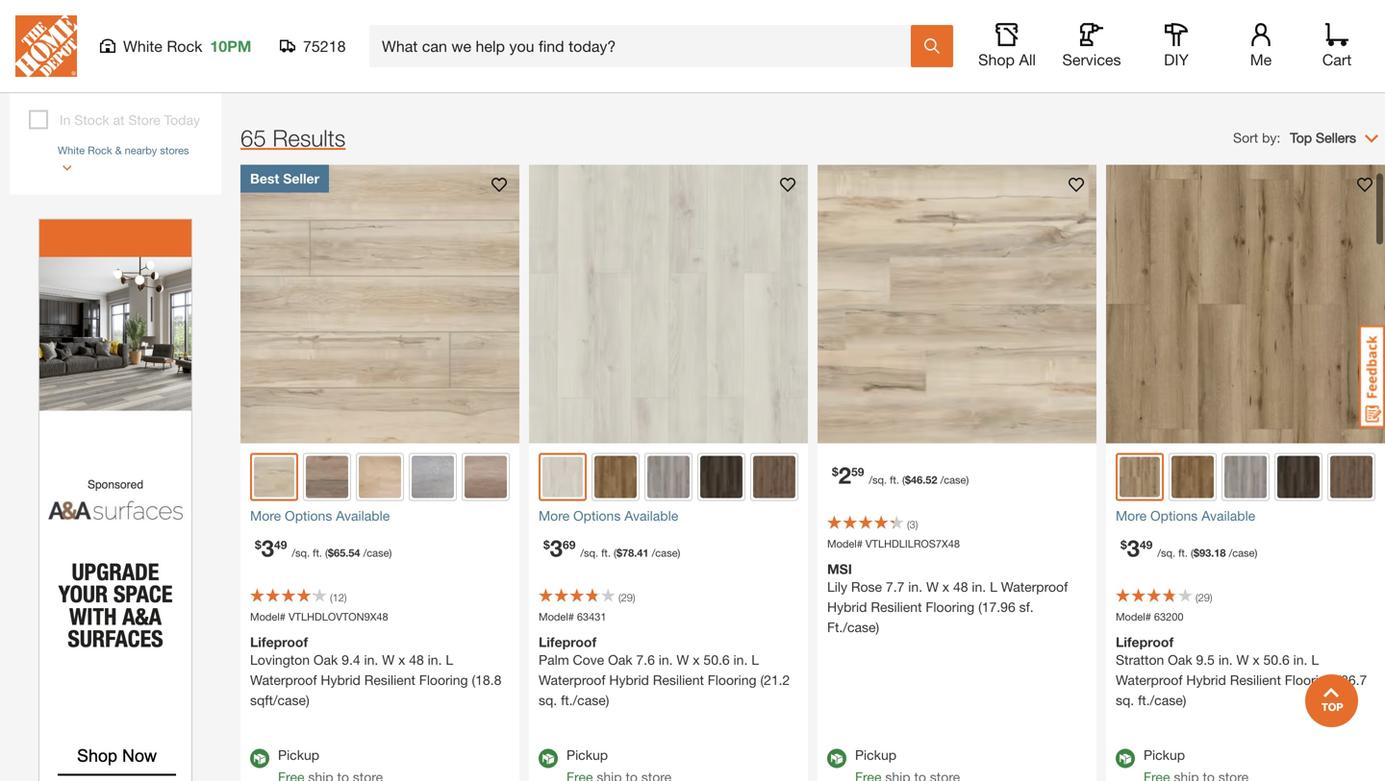 Task type: describe. For each thing, give the bounding box(es) containing it.
(21.2
[[760, 673, 790, 689]]

nearby
[[125, 144, 157, 157]]

69
[[563, 539, 576, 552]]

( inside $ 3 69 /sq. ft. ( $ 78 . 41 /case )
[[614, 547, 616, 560]]

cart
[[1322, 50, 1352, 69]]

best seller
[[250, 171, 319, 187]]

$ left 69
[[543, 539, 550, 552]]

( 29 ) for 9.5
[[1196, 592, 1212, 605]]

) up vtlhdlovton9x48
[[344, 592, 347, 605]]

model# for lifeproof palm cove oak 7.6 in. w x 50.6 in. l waterproof hybrid resilient flooring (21.2 sq. ft./case)
[[539, 611, 574, 624]]

model# 63200
[[1116, 611, 1184, 624]]

/sq. for lifeproof palm cove oak 7.6 in. w x 50.6 in. l waterproof hybrid resilient flooring (21.2 sq. ft./case)
[[580, 547, 598, 560]]

coventry lane image
[[594, 456, 637, 499]]

lovington
[[250, 653, 310, 669]]

waterproof inside lifeproof palm cove oak 7.6 in. w x 50.6 in. l waterproof hybrid resilient flooring (21.2 sq. ft./case)
[[539, 673, 605, 689]]

12
[[332, 592, 344, 605]]

subfloor
[[1059, 63, 1117, 81]]

. inside $ 2 59 /sq. ft. ( $ 46 . 52 /case )
[[923, 474, 926, 487]]

49 for lifeproof stratton oak 9.5 in. w x 50.6 in. l waterproof hybrid resilient flooring (26.7 sq. ft./case)
[[1140, 539, 1153, 552]]

cove
[[573, 653, 604, 669]]

) up vtlhdlilros7x48
[[915, 519, 918, 531]]

ft./case)
[[827, 620, 879, 636]]

model# 63431
[[539, 611, 606, 624]]

model# for lifeproof lovington oak 9.4 in. w x 48 in. l waterproof hybrid resilient flooring (18.8 sqft/case)
[[250, 611, 286, 624]]

shop all
[[978, 50, 1036, 69]]

lovington image
[[254, 457, 294, 498]]

in stock at store today link
[[60, 112, 200, 128]]

material
[[575, 63, 630, 81]]

fox run oak image
[[465, 456, 507, 499]]

sq. inside lifeproof stratton oak 9.5 in. w x 50.6 in. l waterproof hybrid resilient flooring (26.7 sq. ft./case)
[[1116, 693, 1134, 709]]

services
[[1062, 50, 1121, 69]]

(18.8
[[472, 673, 501, 689]]

underlayment material link
[[460, 52, 670, 91]]

ft./case) inside lifeproof stratton oak 9.5 in. w x 50.6 in. l waterproof hybrid resilient flooring (26.7 sq. ft./case)
[[1138, 693, 1186, 709]]

over
[[1021, 63, 1054, 81]]

shop
[[978, 50, 1015, 69]]

l inside lifeproof palm cove oak 7.6 in. w x 50.6 in. l waterproof hybrid resilient flooring (21.2 sq. ft./case)
[[751, 653, 759, 669]]

63431
[[577, 611, 606, 624]]

by:
[[1262, 130, 1281, 146]]

more for lifeproof stratton oak 9.5 in. w x 50.6 in. l waterproof hybrid resilient flooring (26.7 sq. ft./case)
[[1116, 508, 1147, 524]]

rock for 10pm
[[167, 37, 202, 55]]

top
[[1290, 130, 1312, 146]]

) inside $ 3 69 /sq. ft. ( $ 78 . 41 /case )
[[678, 547, 680, 560]]

get it fast
[[29, 73, 95, 89]]

l for lily rose 7.7 in. w x 48 in. l waterproof hybrid resilient flooring (17.96 sf. ft./case)
[[990, 580, 997, 595]]

$ down lovington image
[[255, 539, 261, 552]]

50.6 inside lifeproof palm cove oak 7.6 in. w x 50.6 in. l waterproof hybrid resilient flooring (21.2 sq. ft./case)
[[704, 653, 730, 669]]

65 results
[[240, 125, 346, 152]]

underlayment
[[474, 63, 571, 81]]

( 29 ) for oak
[[618, 592, 635, 605]]

78
[[622, 547, 634, 560]]

54
[[348, 547, 360, 560]]

rose
[[851, 580, 882, 595]]

l for stratton oak 9.5 in. w x 50.6 in. l waterproof hybrid resilient flooring (26.7 sq. ft./case)
[[1311, 653, 1319, 669]]

water protection link
[[785, 52, 954, 91]]

) inside $ 2 59 /sq. ft. ( $ 46 . 52 /case )
[[966, 474, 969, 487]]

more options available for oak
[[539, 508, 678, 524]]

it
[[55, 73, 64, 89]]

flooring for lily rose 7.7 in. w x 48 in. l waterproof hybrid resilient flooring (17.96 sf. ft./case)
[[926, 600, 975, 616]]

diy button
[[1146, 23, 1207, 69]]

stock
[[74, 112, 109, 128]]

model# up msi
[[827, 538, 863, 551]]

sf.
[[1019, 600, 1034, 616]]

white rock & nearby stores
[[58, 144, 189, 157]]

. for lifeproof stratton oak 9.5 in. w x 50.6 in. l waterproof hybrid resilient flooring (26.7 sq. ft./case)
[[1211, 547, 1214, 560]]

$ left 52
[[905, 474, 911, 487]]

at
[[113, 112, 124, 128]]

services button
[[1061, 23, 1122, 69]]

waterproof for sqft/case)
[[250, 673, 317, 689]]

&
[[115, 144, 122, 157]]

75218
[[303, 37, 346, 55]]

$ left the 59 at bottom
[[832, 465, 838, 479]]

all
[[1019, 50, 1036, 69]]

lovington oak 9.4 in. w x 48 in. l waterproof hybrid resilient flooring (18.8 sqft/case) image
[[240, 165, 519, 444]]

l for lovington oak 9.4 in. w x 48 in. l waterproof hybrid resilient flooring (18.8 sqft/case)
[[446, 653, 453, 669]]

stratton oak 9.5 in. w x 50.6 in. l waterproof hybrid resilient flooring (26.7 sq. ft./case) image
[[1106, 165, 1385, 444]]

folkston hill image for lifeproof stratton oak 9.5 in. w x 50.6 in. l waterproof hybrid resilient flooring (26.7 sq. ft./case)
[[1330, 456, 1373, 499]]

x for sq.
[[1253, 653, 1260, 669]]

x for sf.
[[942, 580, 949, 595]]

stores
[[160, 144, 189, 157]]

29 for 9.5
[[1198, 592, 1210, 605]]

( up vtlhdlilros7x48
[[907, 519, 910, 531]]

garrett oak image for in.
[[647, 456, 690, 499]]

( down $ 3 49 /sq. ft. ( $ 93 . 18 /case )
[[1196, 592, 1198, 605]]

oak inside lifeproof palm cove oak 7.6 in. w x 50.6 in. l waterproof hybrid resilient flooring (21.2 sq. ft./case)
[[608, 653, 632, 669]]

ft. for lifeproof lovington oak 9.4 in. w x 48 in. l waterproof hybrid resilient flooring (18.8 sqft/case)
[[313, 547, 322, 560]]

me
[[1250, 50, 1272, 69]]

pickup for available for pickup image
[[855, 748, 896, 764]]

installs
[[969, 63, 1017, 81]]

59
[[851, 465, 864, 479]]

3 up vtlhdlilros7x48
[[910, 519, 915, 531]]

best
[[250, 171, 279, 187]]

1 available for pickup image from the left
[[250, 750, 269, 769]]

stratton
[[1116, 653, 1164, 669]]

$ 3 69 /sq. ft. ( $ 78 . 41 /case )
[[543, 535, 680, 562]]

msi lily rose 7.7 in. w x 48 in. l waterproof hybrid resilient flooring (17.96 sf. ft./case)
[[827, 562, 1068, 636]]

resilient inside lifeproof palm cove oak 7.6 in. w x 50.6 in. l waterproof hybrid resilient flooring (21.2 sq. ft./case)
[[653, 673, 704, 689]]

$ 3 49 /sq. ft. ( $ 65 . 54 /case )
[[255, 535, 392, 562]]

lifeproof lovington oak 9.4 in. w x 48 in. l waterproof hybrid resilient flooring (18.8 sqft/case)
[[250, 635, 501, 709]]

93
[[1199, 547, 1211, 560]]

( inside $ 2 59 /sq. ft. ( $ 46 . 52 /case )
[[902, 474, 905, 487]]

available for pickup image
[[827, 750, 846, 769]]

. for lifeproof lovington oak 9.4 in. w x 48 in. l waterproof hybrid resilient flooring (18.8 sqft/case)
[[346, 547, 348, 560]]

me button
[[1230, 23, 1292, 69]]

48 for (18.8
[[409, 653, 424, 669]]

( up vtlhdlovton9x48
[[330, 592, 332, 605]]

msi
[[827, 562, 852, 578]]

ft. inside $ 2 59 /sq. ft. ( $ 46 . 52 /case )
[[890, 474, 899, 487]]

/sq. for lifeproof stratton oak 9.5 in. w x 50.6 in. l waterproof hybrid resilient flooring (26.7 sq. ft./case)
[[1157, 547, 1176, 560]]

results
[[273, 125, 346, 152]]

sq. inside lifeproof palm cove oak 7.6 in. w x 50.6 in. l waterproof hybrid resilient flooring (21.2 sq. ft./case)
[[539, 693, 557, 709]]

46
[[911, 474, 923, 487]]

) inside $ 3 49 /sq. ft. ( $ 93 . 18 /case )
[[1255, 547, 1257, 560]]

50.6 inside lifeproof stratton oak 9.5 in. w x 50.6 in. l waterproof hybrid resilient flooring (26.7 sq. ft./case)
[[1263, 653, 1290, 669]]

lifeproof for lovington
[[250, 635, 308, 651]]

shop all button
[[976, 23, 1038, 69]]

65 inside $ 3 49 /sq. ft. ( $ 65 . 54 /case )
[[334, 547, 346, 560]]

palm
[[539, 653, 569, 669]]

folkston hill image for lifeproof palm cove oak 7.6 in. w x 50.6 in. l waterproof hybrid resilient flooring (21.2 sq. ft./case)
[[753, 456, 795, 499]]

in
[[60, 112, 71, 128]]

3 for lifeproof stratton oak 9.5 in. w x 50.6 in. l waterproof hybrid resilient flooring (26.7 sq. ft./case)
[[1127, 535, 1140, 562]]

. for lifeproof palm cove oak 7.6 in. w x 50.6 in. l waterproof hybrid resilient flooring (21.2 sq. ft./case)
[[634, 547, 637, 560]]

brand
[[378, 63, 420, 81]]

( 12 )
[[330, 592, 347, 605]]

x for sqft/case)
[[398, 653, 405, 669]]

10pm
[[210, 37, 251, 55]]

7.6
[[636, 653, 655, 669]]

coventry lane image
[[1172, 456, 1214, 499]]

ft. for lifeproof palm cove oak 7.6 in. w x 50.6 in. l waterproof hybrid resilient flooring (21.2 sq. ft./case)
[[601, 547, 611, 560]]

waterproof for sq.
[[1116, 673, 1183, 689]]

more options available link for 48
[[250, 506, 510, 527]]

w for lovington
[[382, 653, 395, 669]]

the home depot logo image
[[15, 15, 77, 77]]

$ left 54
[[328, 547, 334, 560]]

/sq. for lifeproof lovington oak 9.4 in. w x 48 in. l waterproof hybrid resilient flooring (18.8 sqft/case)
[[292, 547, 310, 560]]

lifeproof for palm
[[539, 635, 596, 651]]

(26.7
[[1337, 673, 1367, 689]]

stratton oak image
[[1120, 457, 1160, 498]]

model# for lifeproof stratton oak 9.5 in. w x 50.6 in. l waterproof hybrid resilient flooring (26.7 sq. ft./case)
[[1116, 611, 1151, 624]]

) inside $ 3 49 /sq. ft. ( $ 65 . 54 /case )
[[389, 547, 392, 560]]

$ left '41'
[[616, 547, 622, 560]]

/case for lifeproof palm cove oak 7.6 in. w x 50.6 in. l waterproof hybrid resilient flooring (21.2 sq. ft./case)
[[652, 547, 678, 560]]

features
[[685, 63, 744, 81]]

flooring for stratton oak 9.5 in. w x 50.6 in. l waterproof hybrid resilient flooring (26.7 sq. ft./case)
[[1285, 673, 1334, 689]]

get it fast link
[[19, 61, 212, 105]]

sqft/case)
[[250, 693, 309, 709]]

more options available link for x
[[539, 506, 798, 527]]



Task type: vqa. For each thing, say whether or not it's contained in the screenshot.
75218 button
yes



Task type: locate. For each thing, give the bounding box(es) containing it.
flooring inside lifeproof lovington oak 9.4 in. w x 48 in. l waterproof hybrid resilient flooring (18.8 sqft/case)
[[419, 673, 468, 689]]

. inside $ 3 49 /sq. ft. ( $ 65 . 54 /case )
[[346, 547, 348, 560]]

hybrid for lovington
[[321, 673, 361, 689]]

ft. inside $ 3 49 /sq. ft. ( $ 93 . 18 /case )
[[1178, 547, 1188, 560]]

0 vertical spatial white
[[123, 37, 162, 55]]

2
[[838, 462, 851, 489]]

0 vertical spatial 48
[[953, 580, 968, 595]]

hybrid inside lifeproof lovington oak 9.4 in. w x 48 in. l waterproof hybrid resilient flooring (18.8 sqft/case)
[[321, 673, 361, 689]]

2 pickup from the left
[[567, 748, 608, 764]]

waterproof down stratton
[[1116, 673, 1183, 689]]

seller
[[283, 171, 319, 187]]

x
[[942, 580, 949, 595], [398, 653, 405, 669], [693, 653, 700, 669], [1253, 653, 1260, 669]]

sort
[[1233, 130, 1258, 146]]

x inside lifeproof lovington oak 9.4 in. w x 48 in. l waterproof hybrid resilient flooring (18.8 sqft/case)
[[398, 653, 405, 669]]

waterproof for sf.
[[1001, 580, 1068, 595]]

/case right '41'
[[652, 547, 678, 560]]

2 garrett oak image from the left
[[1224, 456, 1267, 499]]

0 horizontal spatial hampden cove oak image
[[700, 456, 743, 499]]

1 horizontal spatial ( 29 )
[[1196, 592, 1212, 605]]

/case for lifeproof stratton oak 9.5 in. w x 50.6 in. l waterproof hybrid resilient flooring (26.7 sq. ft./case)
[[1229, 547, 1255, 560]]

1 horizontal spatial rock
[[167, 37, 202, 55]]

hyde creek oak image
[[306, 456, 348, 499]]

50.6 right 9.5
[[1263, 653, 1290, 669]]

rock left the &
[[88, 144, 112, 157]]

1 pickup from the left
[[278, 748, 319, 764]]

. up vtlhdlilros7x48
[[923, 474, 926, 487]]

1 ft./case) from the left
[[561, 693, 609, 709]]

What can we help you find today? search field
[[382, 26, 910, 66]]

50.6
[[704, 653, 730, 669], [1263, 653, 1290, 669]]

today
[[164, 112, 200, 128]]

lifeproof up palm
[[539, 635, 596, 651]]

1 horizontal spatial garrett oak image
[[1224, 456, 1267, 499]]

x right 7.7
[[942, 580, 949, 595]]

lifeproof
[[250, 635, 308, 651], [539, 635, 596, 651], [1116, 635, 1174, 651]]

lifeproof palm cove oak 7.6 in. w x 50.6 in. l waterproof hybrid resilient flooring (21.2 sq. ft./case)
[[539, 635, 790, 709]]

underlayment material
[[474, 63, 630, 81]]

available for 9.5
[[1202, 508, 1255, 524]]

lifeproof stratton oak 9.5 in. w x 50.6 in. l waterproof hybrid resilient flooring (26.7 sq. ft./case)
[[1116, 635, 1367, 709]]

hybrid for stratton
[[1186, 673, 1226, 689]]

lifeproof up lovington on the left bottom of the page
[[250, 635, 308, 651]]

1 horizontal spatial 29
[[1198, 592, 1210, 605]]

ft. left 46
[[890, 474, 899, 487]]

(17.96
[[978, 600, 1015, 616]]

/sq. left 54
[[292, 547, 310, 560]]

3 oak from the left
[[1168, 653, 1192, 669]]

waterproof up sf.
[[1001, 580, 1068, 595]]

palm cove oak 7.6 in. w x 50.6 in. l waterproof hybrid resilient flooring (21.2 sq. ft./case) image
[[529, 165, 808, 444]]

lifeproof inside lifeproof lovington oak 9.4 in. w x 48 in. l waterproof hybrid resilient flooring (18.8 sqft/case)
[[250, 635, 308, 651]]

1 horizontal spatial more options available link
[[539, 506, 798, 527]]

2 more options available from the left
[[539, 508, 678, 524]]

29 for oak
[[621, 592, 633, 605]]

ft. left 78
[[601, 547, 611, 560]]

lily rose 7.7 in. w x 48 in. l waterproof hybrid resilient flooring (17.96 sf. ft./case) image
[[818, 165, 1097, 444]]

pickup for lifeproof palm cove oak 7.6 in. w x 50.6 in. l waterproof hybrid resilient flooring (21.2 sq. ft./case) available for pickup icon
[[567, 748, 608, 764]]

48 for (17.96
[[953, 580, 968, 595]]

more options available for 9.4
[[250, 508, 390, 524]]

( left 54
[[325, 547, 328, 560]]

resilient for lovington
[[364, 673, 415, 689]]

/sq. inside $ 2 59 /sq. ft. ( $ 46 . 52 /case )
[[869, 474, 887, 487]]

ft./case) down stratton
[[1138, 693, 1186, 709]]

/case inside $ 3 69 /sq. ft. ( $ 78 . 41 /case )
[[652, 547, 678, 560]]

0 horizontal spatial 65
[[240, 125, 266, 152]]

hybrid down 9.4
[[321, 673, 361, 689]]

available for pickup image for lifeproof palm cove oak 7.6 in. w x 50.6 in. l waterproof hybrid resilient flooring (21.2 sq. ft./case)
[[539, 750, 558, 769]]

2 sq. from the left
[[1116, 693, 1134, 709]]

63200
[[1154, 611, 1184, 624]]

more for lifeproof palm cove oak 7.6 in. w x 50.6 in. l waterproof hybrid resilient flooring (21.2 sq. ft./case)
[[539, 508, 570, 524]]

flooring left (18.8 in the left of the page
[[419, 673, 468, 689]]

)
[[966, 474, 969, 487], [915, 519, 918, 531], [389, 547, 392, 560], [678, 547, 680, 560], [1255, 547, 1257, 560], [344, 592, 347, 605], [633, 592, 635, 605], [1210, 592, 1212, 605]]

2 29 from the left
[[1198, 592, 1210, 605]]

w for lily
[[926, 580, 939, 595]]

/case right 52
[[940, 474, 966, 487]]

sellers
[[1316, 130, 1356, 146]]

available for pickup image for lifeproof stratton oak 9.5 in. w x 50.6 in. l waterproof hybrid resilient flooring (26.7 sq. ft./case)
[[1116, 750, 1135, 769]]

1 vertical spatial 65
[[334, 547, 346, 560]]

water
[[799, 63, 840, 81]]

/sq. right the 59 at bottom
[[869, 474, 887, 487]]

1 oak from the left
[[313, 653, 338, 669]]

) right 18
[[1255, 547, 1257, 560]]

1 horizontal spatial 48
[[953, 580, 968, 595]]

model# vtlhdlilros7x48
[[827, 538, 960, 551]]

$
[[832, 465, 838, 479], [905, 474, 911, 487], [255, 539, 261, 552], [543, 539, 550, 552], [1121, 539, 1127, 552], [328, 547, 334, 560], [616, 547, 622, 560], [1194, 547, 1199, 560]]

x right 9.5
[[1253, 653, 1260, 669]]

palm cove oak image
[[542, 457, 583, 498]]

49 for lifeproof lovington oak 9.4 in. w x 48 in. l waterproof hybrid resilient flooring (18.8 sqft/case)
[[274, 539, 287, 552]]

installs over subfloor link
[[955, 52, 1156, 91]]

hybrid down 9.5
[[1186, 673, 1226, 689]]

29 down 78
[[621, 592, 633, 605]]

hybrid inside msi lily rose 7.7 in. w x 48 in. l waterproof hybrid resilient flooring (17.96 sf. ft./case)
[[827, 600, 867, 616]]

hampden cove oak image for lifeproof palm cove oak 7.6 in. w x 50.6 in. l waterproof hybrid resilient flooring (21.2 sq. ft./case)
[[700, 456, 743, 499]]

oak for lovington
[[313, 653, 338, 669]]

sq. down palm
[[539, 693, 557, 709]]

2 horizontal spatial available for pickup image
[[1116, 750, 1135, 769]]

vtlhdlilros7x48
[[866, 538, 960, 551]]

2 lifeproof from the left
[[539, 635, 596, 651]]

/case right 54
[[363, 547, 389, 560]]

x inside lifeproof palm cove oak 7.6 in. w x 50.6 in. l waterproof hybrid resilient flooring (21.2 sq. ft./case)
[[693, 653, 700, 669]]

ft./case) down cove
[[561, 693, 609, 709]]

garrett oak image
[[647, 456, 690, 499], [1224, 456, 1267, 499]]

1 more options available link from the left
[[250, 506, 510, 527]]

l inside lifeproof stratton oak 9.5 in. w x 50.6 in. l waterproof hybrid resilient flooring (26.7 sq. ft./case)
[[1311, 653, 1319, 669]]

folkston hill image
[[753, 456, 795, 499], [1330, 456, 1373, 499]]

3 for lifeproof lovington oak 9.4 in. w x 48 in. l waterproof hybrid resilient flooring (18.8 sqft/case)
[[261, 535, 274, 562]]

x right 7.6
[[693, 653, 700, 669]]

waterproof down cove
[[539, 673, 605, 689]]

3 pickup from the left
[[855, 748, 896, 764]]

flooring inside lifeproof stratton oak 9.5 in. w x 50.6 in. l waterproof hybrid resilient flooring (26.7 sq. ft./case)
[[1285, 673, 1334, 689]]

1 vertical spatial 48
[[409, 653, 424, 669]]

hybrid inside lifeproof stratton oak 9.5 in. w x 50.6 in. l waterproof hybrid resilient flooring (26.7 sq. ft./case)
[[1186, 673, 1226, 689]]

available for oak
[[624, 508, 678, 524]]

7.7
[[886, 580, 905, 595]]

resilient for lily
[[871, 600, 922, 616]]

w inside msi lily rose 7.7 in. w x 48 in. l waterproof hybrid resilient flooring (17.96 sf. ft./case)
[[926, 580, 939, 595]]

) right 52
[[966, 474, 969, 487]]

$ 2 59 /sq. ft. ( $ 46 . 52 /case )
[[832, 462, 969, 489]]

1 folkston hill image from the left
[[753, 456, 795, 499]]

( inside $ 3 49 /sq. ft. ( $ 65 . 54 /case )
[[325, 547, 328, 560]]

options for lifeproof palm cove oak 7.6 in. w x 50.6 in. l waterproof hybrid resilient flooring (21.2 sq. ft./case)
[[573, 508, 621, 524]]

hybrid up the ft./case)
[[827, 600, 867, 616]]

1 50.6 from the left
[[704, 653, 730, 669]]

1 horizontal spatial lifeproof
[[539, 635, 596, 651]]

in stock at store today
[[60, 112, 200, 128]]

w right 9.5
[[1236, 653, 1249, 669]]

l inside msi lily rose 7.7 in. w x 48 in. l waterproof hybrid resilient flooring (17.96 sf. ft./case)
[[990, 580, 997, 595]]

0 vertical spatial rock
[[167, 37, 202, 55]]

store
[[128, 112, 160, 128]]

( down $ 3 69 /sq. ft. ( $ 78 . 41 /case )
[[618, 592, 621, 605]]

1 vertical spatial rock
[[88, 144, 112, 157]]

more for lifeproof lovington oak 9.4 in. w x 48 in. l waterproof hybrid resilient flooring (18.8 sqft/case)
[[250, 508, 281, 524]]

. inside $ 3 69 /sq. ft. ( $ 78 . 41 /case )
[[634, 547, 637, 560]]

41
[[637, 547, 649, 560]]

resilient inside msi lily rose 7.7 in. w x 48 in. l waterproof hybrid resilient flooring (17.96 sf. ft./case)
[[871, 600, 922, 616]]

vtlhdlovton9x48
[[288, 611, 388, 624]]

hampden cove oak image for lifeproof stratton oak 9.5 in. w x 50.6 in. l waterproof hybrid resilient flooring (26.7 sq. ft./case)
[[1277, 456, 1320, 499]]

3 more options available from the left
[[1116, 508, 1255, 524]]

65 left 54
[[334, 547, 346, 560]]

3 options from the left
[[1150, 508, 1198, 524]]

white for white rock & nearby stores
[[58, 144, 85, 157]]

rock for &
[[88, 144, 112, 157]]

lifeproof inside lifeproof palm cove oak 7.6 in. w x 50.6 in. l waterproof hybrid resilient flooring (21.2 sq. ft./case)
[[539, 635, 596, 651]]

model# vtlhdlovton9x48
[[250, 611, 388, 624]]

waterproof inside msi lily rose 7.7 in. w x 48 in. l waterproof hybrid resilient flooring (17.96 sf. ft./case)
[[1001, 580, 1068, 595]]

1 horizontal spatial sq.
[[1116, 693, 1134, 709]]

/case right 18
[[1229, 547, 1255, 560]]

euclid hill oak image
[[359, 456, 401, 499]]

more up 69
[[539, 508, 570, 524]]

sq.
[[539, 693, 557, 709], [1116, 693, 1134, 709]]

3 up model# 63431
[[550, 535, 563, 562]]

get
[[29, 73, 52, 89]]

3 lifeproof from the left
[[1116, 635, 1174, 651]]

w inside lifeproof palm cove oak 7.6 in. w x 50.6 in. l waterproof hybrid resilient flooring (21.2 sq. ft./case)
[[677, 653, 689, 669]]

0 horizontal spatial more
[[250, 508, 281, 524]]

/sq. inside $ 3 49 /sq. ft. ( $ 65 . 54 /case )
[[292, 547, 310, 560]]

$ 3 49 /sq. ft. ( $ 93 . 18 /case )
[[1121, 535, 1257, 562]]

0 horizontal spatial folkston hill image
[[753, 456, 795, 499]]

hybrid inside lifeproof palm cove oak 7.6 in. w x 50.6 in. l waterproof hybrid resilient flooring (21.2 sq. ft./case)
[[609, 673, 649, 689]]

hybrid down 7.6
[[609, 673, 649, 689]]

) right 54
[[389, 547, 392, 560]]

/case
[[940, 474, 966, 487], [363, 547, 389, 560], [652, 547, 678, 560], [1229, 547, 1255, 560]]

. right 69
[[634, 547, 637, 560]]

1 horizontal spatial folkston hill image
[[1330, 456, 1373, 499]]

w right 7.7
[[926, 580, 939, 595]]

available up 18
[[1202, 508, 1255, 524]]

9.4
[[342, 653, 360, 669]]

white down in
[[58, 144, 85, 157]]

0 horizontal spatial 50.6
[[704, 653, 730, 669]]

w inside lifeproof lovington oak 9.4 in. w x 48 in. l waterproof hybrid resilient flooring (18.8 sqft/case)
[[382, 653, 395, 669]]

pickup for available for pickup icon for lifeproof stratton oak 9.5 in. w x 50.6 in. l waterproof hybrid resilient flooring (26.7 sq. ft./case)
[[1144, 748, 1185, 764]]

/sq. inside $ 3 69 /sq. ft. ( $ 78 . 41 /case )
[[580, 547, 598, 560]]

2 available for pickup image from the left
[[539, 750, 558, 769]]

( 3 )
[[907, 519, 918, 531]]

75218 button
[[280, 37, 346, 56]]

3
[[910, 519, 915, 531], [261, 535, 274, 562], [550, 535, 563, 562], [1127, 535, 1140, 562]]

2 horizontal spatial more
[[1116, 508, 1147, 524]]

available up '41'
[[624, 508, 678, 524]]

3 more from the left
[[1116, 508, 1147, 524]]

flooring inside lifeproof palm cove oak 7.6 in. w x 50.6 in. l waterproof hybrid resilient flooring (21.2 sq. ft./case)
[[708, 673, 757, 689]]

0 horizontal spatial more options available link
[[250, 506, 510, 527]]

2 folkston hill image from the left
[[1330, 456, 1373, 499]]

/case inside $ 3 49 /sq. ft. ( $ 93 . 18 /case )
[[1229, 547, 1255, 560]]

( 29 ) down 78
[[618, 592, 635, 605]]

waterproof
[[1001, 580, 1068, 595], [250, 673, 317, 689], [539, 673, 605, 689], [1116, 673, 1183, 689]]

flooring for lovington oak 9.4 in. w x 48 in. l waterproof hybrid resilient flooring (18.8 sqft/case)
[[419, 673, 468, 689]]

boone lane oak image
[[412, 456, 454, 499]]

1 horizontal spatial hampden cove oak image
[[1277, 456, 1320, 499]]

0 horizontal spatial available
[[336, 508, 390, 524]]

oak inside lifeproof lovington oak 9.4 in. w x 48 in. l waterproof hybrid resilient flooring (18.8 sqft/case)
[[313, 653, 338, 669]]

49 left 93 at the right bottom of the page
[[1140, 539, 1153, 552]]

model# left 63200
[[1116, 611, 1151, 624]]

2 hampden cove oak image from the left
[[1277, 456, 1320, 499]]

1 vertical spatial white
[[58, 144, 85, 157]]

3 more options available link from the left
[[1116, 506, 1375, 527]]

available for pickup image
[[250, 750, 269, 769], [539, 750, 558, 769], [1116, 750, 1135, 769]]

0 horizontal spatial lifeproof
[[250, 635, 308, 651]]

) right '41'
[[678, 547, 680, 560]]

ft. inside $ 3 69 /sq. ft. ( $ 78 . 41 /case )
[[601, 547, 611, 560]]

0 horizontal spatial 29
[[621, 592, 633, 605]]

white for white rock 10pm
[[123, 37, 162, 55]]

lily
[[827, 580, 847, 595]]

/case inside $ 3 49 /sq. ft. ( $ 65 . 54 /case )
[[363, 547, 389, 560]]

1 more from the left
[[250, 508, 281, 524]]

w right 7.6
[[677, 653, 689, 669]]

fast
[[68, 73, 95, 89]]

l inside lifeproof lovington oak 9.4 in. w x 48 in. l waterproof hybrid resilient flooring (18.8 sqft/case)
[[446, 653, 453, 669]]

resilient
[[871, 600, 922, 616], [364, 673, 415, 689], [653, 673, 704, 689], [1230, 673, 1281, 689]]

lifeproof up stratton
[[1116, 635, 1174, 651]]

50.6 right 7.6
[[704, 653, 730, 669]]

diy
[[1164, 50, 1189, 69]]

1 horizontal spatial 50.6
[[1263, 653, 1290, 669]]

oak inside lifeproof stratton oak 9.5 in. w x 50.6 in. l waterproof hybrid resilient flooring (26.7 sq. ft./case)
[[1168, 653, 1192, 669]]

1 horizontal spatial available
[[624, 508, 678, 524]]

more options available up $ 3 49 /sq. ft. ( $ 65 . 54 /case ) at the left
[[250, 508, 390, 524]]

2 horizontal spatial oak
[[1168, 653, 1192, 669]]

options up $ 3 49 /sq. ft. ( $ 93 . 18 /case )
[[1150, 508, 1198, 524]]

pickup for 3rd available for pickup icon from right
[[278, 748, 319, 764]]

1 horizontal spatial oak
[[608, 653, 632, 669]]

more options available link up 18
[[1116, 506, 1375, 527]]

water protection
[[799, 63, 914, 81]]

lifeproof inside lifeproof stratton oak 9.5 in. w x 50.6 in. l waterproof hybrid resilient flooring (26.7 sq. ft./case)
[[1116, 635, 1174, 651]]

ft./case)
[[561, 693, 609, 709], [1138, 693, 1186, 709]]

resilient inside lifeproof stratton oak 9.5 in. w x 50.6 in. l waterproof hybrid resilient flooring (26.7 sq. ft./case)
[[1230, 673, 1281, 689]]

4 pickup from the left
[[1144, 748, 1185, 764]]

$ left 18
[[1194, 547, 1199, 560]]

/sq. inside $ 3 49 /sq. ft. ( $ 93 . 18 /case )
[[1157, 547, 1176, 560]]

0 horizontal spatial white
[[58, 144, 85, 157]]

2 oak from the left
[[608, 653, 632, 669]]

1 options from the left
[[285, 508, 332, 524]]

0 horizontal spatial oak
[[313, 653, 338, 669]]

2 horizontal spatial lifeproof
[[1116, 635, 1174, 651]]

white rock 10pm
[[123, 37, 251, 55]]

feedback link image
[[1359, 325, 1385, 429]]

more options available link down euclid hill oak image
[[250, 506, 510, 527]]

white up the get it fast link
[[123, 37, 162, 55]]

1 horizontal spatial options
[[573, 508, 621, 524]]

options for lifeproof stratton oak 9.5 in. w x 50.6 in. l waterproof hybrid resilient flooring (26.7 sq. ft./case)
[[1150, 508, 1198, 524]]

48 right 9.4
[[409, 653, 424, 669]]

1 horizontal spatial 49
[[1140, 539, 1153, 552]]

garrett oak image for w
[[1224, 456, 1267, 499]]

52
[[926, 474, 937, 487]]

2 horizontal spatial available
[[1202, 508, 1255, 524]]

9.5
[[1196, 653, 1215, 669]]

3 available for pickup image from the left
[[1116, 750, 1135, 769]]

model#
[[827, 538, 863, 551], [250, 611, 286, 624], [539, 611, 574, 624], [1116, 611, 1151, 624]]

oak left 9.4
[[313, 653, 338, 669]]

3 down lovington image
[[261, 535, 274, 562]]

(
[[902, 474, 905, 487], [907, 519, 910, 531], [325, 547, 328, 560], [614, 547, 616, 560], [1191, 547, 1194, 560], [330, 592, 332, 605], [618, 592, 621, 605], [1196, 592, 1198, 605]]

( left 46
[[902, 474, 905, 487]]

2 49 from the left
[[1140, 539, 1153, 552]]

1 available from the left
[[336, 508, 390, 524]]

/sq. right 69
[[580, 547, 598, 560]]

1 lifeproof from the left
[[250, 635, 308, 651]]

2 options from the left
[[573, 508, 621, 524]]

0 horizontal spatial options
[[285, 508, 332, 524]]

.
[[923, 474, 926, 487], [346, 547, 348, 560], [634, 547, 637, 560], [1211, 547, 1214, 560]]

available for 9.4
[[336, 508, 390, 524]]

options up $ 3 49 /sq. ft. ( $ 65 . 54 /case ) at the left
[[285, 508, 332, 524]]

ft. inside $ 3 49 /sq. ft. ( $ 65 . 54 /case )
[[313, 547, 322, 560]]

3 available from the left
[[1202, 508, 1255, 524]]

resilient for stratton
[[1230, 673, 1281, 689]]

1 horizontal spatial more
[[539, 508, 570, 524]]

2 more from the left
[[539, 508, 570, 524]]

1 49 from the left
[[274, 539, 287, 552]]

2 50.6 from the left
[[1263, 653, 1290, 669]]

0 vertical spatial 65
[[240, 125, 266, 152]]

1 more options available from the left
[[250, 508, 390, 524]]

waterproof inside lifeproof lovington oak 9.4 in. w x 48 in. l waterproof hybrid resilient flooring (18.8 sqft/case)
[[250, 673, 317, 689]]

/case inside $ 2 59 /sq. ft. ( $ 46 . 52 /case )
[[940, 474, 966, 487]]

( inside $ 3 49 /sq. ft. ( $ 93 . 18 /case )
[[1191, 547, 1194, 560]]

2 horizontal spatial more options available link
[[1116, 506, 1375, 527]]

0 horizontal spatial ( 29 )
[[618, 592, 635, 605]]

0 horizontal spatial 49
[[274, 539, 287, 552]]

. up ( 12 )
[[346, 547, 348, 560]]

0 horizontal spatial rock
[[88, 144, 112, 157]]

( left 78
[[614, 547, 616, 560]]

2 available from the left
[[624, 508, 678, 524]]

hybrid for lily
[[827, 600, 867, 616]]

18
[[1214, 547, 1226, 560]]

48 inside lifeproof lovington oak 9.4 in. w x 48 in. l waterproof hybrid resilient flooring (18.8 sqft/case)
[[409, 653, 424, 669]]

1 horizontal spatial more options available
[[539, 508, 678, 524]]

oak for stratton
[[1168, 653, 1192, 669]]

2 ( 29 ) from the left
[[1196, 592, 1212, 605]]

48 inside msi lily rose 7.7 in. w x 48 in. l waterproof hybrid resilient flooring (17.96 sf. ft./case)
[[953, 580, 968, 595]]

2 horizontal spatial options
[[1150, 508, 1198, 524]]

oak left 9.5
[[1168, 653, 1192, 669]]

0 horizontal spatial sq.
[[539, 693, 557, 709]]

ft./case) inside lifeproof palm cove oak 7.6 in. w x 50.6 in. l waterproof hybrid resilient flooring (21.2 sq. ft./case)
[[561, 693, 609, 709]]

2 more options available link from the left
[[539, 506, 798, 527]]

x inside lifeproof stratton oak 9.5 in. w x 50.6 in. l waterproof hybrid resilient flooring (26.7 sq. ft./case)
[[1253, 653, 1260, 669]]

cart link
[[1316, 23, 1358, 69]]

) down 93 at the right bottom of the page
[[1210, 592, 1212, 605]]

/sq. left 93 at the right bottom of the page
[[1157, 547, 1176, 560]]

1 sq. from the left
[[539, 693, 557, 709]]

1 horizontal spatial 65
[[334, 547, 346, 560]]

flooring left (21.2
[[708, 673, 757, 689]]

w right 9.4
[[382, 653, 395, 669]]

. down coventry lane image
[[1211, 547, 1214, 560]]

flooring left "(26.7"
[[1285, 673, 1334, 689]]

$ down stratton oak icon
[[1121, 539, 1127, 552]]

protection
[[844, 63, 914, 81]]

oak left 7.6
[[608, 653, 632, 669]]

garrett oak image right coventry lane image
[[1224, 456, 1267, 499]]

more options available link
[[250, 506, 510, 527], [539, 506, 798, 527], [1116, 506, 1375, 527]]

hampden cove oak image
[[700, 456, 743, 499], [1277, 456, 1320, 499]]

w
[[926, 580, 939, 595], [382, 653, 395, 669], [677, 653, 689, 669], [1236, 653, 1249, 669]]

48 down vtlhdlilros7x48
[[953, 580, 968, 595]]

ft. left 54
[[313, 547, 322, 560]]

1 ( 29 ) from the left
[[618, 592, 635, 605]]

2 horizontal spatial more options available
[[1116, 508, 1255, 524]]

2 ft./case) from the left
[[1138, 693, 1186, 709]]

0 horizontal spatial ft./case)
[[561, 693, 609, 709]]

resilient inside lifeproof lovington oak 9.4 in. w x 48 in. l waterproof hybrid resilient flooring (18.8 sqft/case)
[[364, 673, 415, 689]]

sq. down stratton
[[1116, 693, 1134, 709]]

29 down 93 at the right bottom of the page
[[1198, 592, 1210, 605]]

ft.
[[890, 474, 899, 487], [313, 547, 322, 560], [601, 547, 611, 560], [1178, 547, 1188, 560]]

1 29 from the left
[[621, 592, 633, 605]]

more
[[250, 508, 281, 524], [539, 508, 570, 524], [1116, 508, 1147, 524]]

0 horizontal spatial available for pickup image
[[250, 750, 269, 769]]

3 for lifeproof palm cove oak 7.6 in. w x 50.6 in. l waterproof hybrid resilient flooring (21.2 sq. ft./case)
[[550, 535, 563, 562]]

( 29 )
[[618, 592, 635, 605], [1196, 592, 1212, 605]]

3 up model# 63200
[[1127, 535, 1140, 562]]

. inside $ 3 49 /sq. ft. ( $ 93 . 18 /case )
[[1211, 547, 1214, 560]]

sort by: top sellers
[[1233, 130, 1356, 146]]

hybrid
[[827, 600, 867, 616], [321, 673, 361, 689], [609, 673, 649, 689], [1186, 673, 1226, 689]]

/case for lifeproof lovington oak 9.4 in. w x 48 in. l waterproof hybrid resilient flooring (18.8 sqft/case)
[[363, 547, 389, 560]]

waterproof inside lifeproof stratton oak 9.5 in. w x 50.6 in. l waterproof hybrid resilient flooring (26.7 sq. ft./case)
[[1116, 673, 1183, 689]]

model# left '63431'
[[539, 611, 574, 624]]

more options available up $ 3 69 /sq. ft. ( $ 78 . 41 /case )
[[539, 508, 678, 524]]

oak
[[313, 653, 338, 669], [608, 653, 632, 669], [1168, 653, 1192, 669]]

x inside msi lily rose 7.7 in. w x 48 in. l waterproof hybrid resilient flooring (17.96 sf. ft./case)
[[942, 580, 949, 595]]

features link
[[670, 52, 784, 91]]

65 up best
[[240, 125, 266, 152]]

1 garrett oak image from the left
[[647, 456, 690, 499]]

lifeproof for stratton
[[1116, 635, 1174, 651]]

0 horizontal spatial garrett oak image
[[647, 456, 690, 499]]

garrett oak image right coventry lane icon
[[647, 456, 690, 499]]

ft. for lifeproof stratton oak 9.5 in. w x 50.6 in. l waterproof hybrid resilient flooring (26.7 sq. ft./case)
[[1178, 547, 1188, 560]]

49 inside $ 3 49 /sq. ft. ( $ 65 . 54 /case )
[[274, 539, 287, 552]]

pickup
[[278, 748, 319, 764], [567, 748, 608, 764], [855, 748, 896, 764], [1144, 748, 1185, 764]]

0 horizontal spatial more options available
[[250, 508, 390, 524]]

flooring
[[926, 600, 975, 616], [419, 673, 468, 689], [708, 673, 757, 689], [1285, 673, 1334, 689]]

more options available for 9.5
[[1116, 508, 1255, 524]]

1 horizontal spatial white
[[123, 37, 162, 55]]

1 hampden cove oak image from the left
[[700, 456, 743, 499]]

rock left the 10pm
[[167, 37, 202, 55]]

1 horizontal spatial available for pickup image
[[539, 750, 558, 769]]

w inside lifeproof stratton oak 9.5 in. w x 50.6 in. l waterproof hybrid resilient flooring (26.7 sq. ft./case)
[[1236, 653, 1249, 669]]

model# up lovington on the left bottom of the page
[[250, 611, 286, 624]]

flooring inside msi lily rose 7.7 in. w x 48 in. l waterproof hybrid resilient flooring (17.96 sf. ft./case)
[[926, 600, 975, 616]]

) down 78
[[633, 592, 635, 605]]

w for stratton
[[1236, 653, 1249, 669]]

options up $ 3 69 /sq. ft. ( $ 78 . 41 /case )
[[573, 508, 621, 524]]

x right 9.4
[[398, 653, 405, 669]]

options for lifeproof lovington oak 9.4 in. w x 48 in. l waterproof hybrid resilient flooring (18.8 sqft/case)
[[285, 508, 332, 524]]

1 horizontal spatial ft./case)
[[1138, 693, 1186, 709]]

49 inside $ 3 49 /sq. ft. ( $ 93 . 18 /case )
[[1140, 539, 1153, 552]]

in.
[[908, 580, 922, 595], [972, 580, 986, 595], [364, 653, 378, 669], [428, 653, 442, 669], [659, 653, 673, 669], [733, 653, 748, 669], [1219, 653, 1233, 669], [1293, 653, 1308, 669]]

more down lovington image
[[250, 508, 281, 524]]

ft. left 93 at the right bottom of the page
[[1178, 547, 1188, 560]]

0 horizontal spatial 48
[[409, 653, 424, 669]]

brand link
[[364, 52, 459, 91]]

more options available link for 50.6
[[1116, 506, 1375, 527]]

available
[[336, 508, 390, 524], [624, 508, 678, 524], [1202, 508, 1255, 524]]

flooring left (17.96
[[926, 600, 975, 616]]



